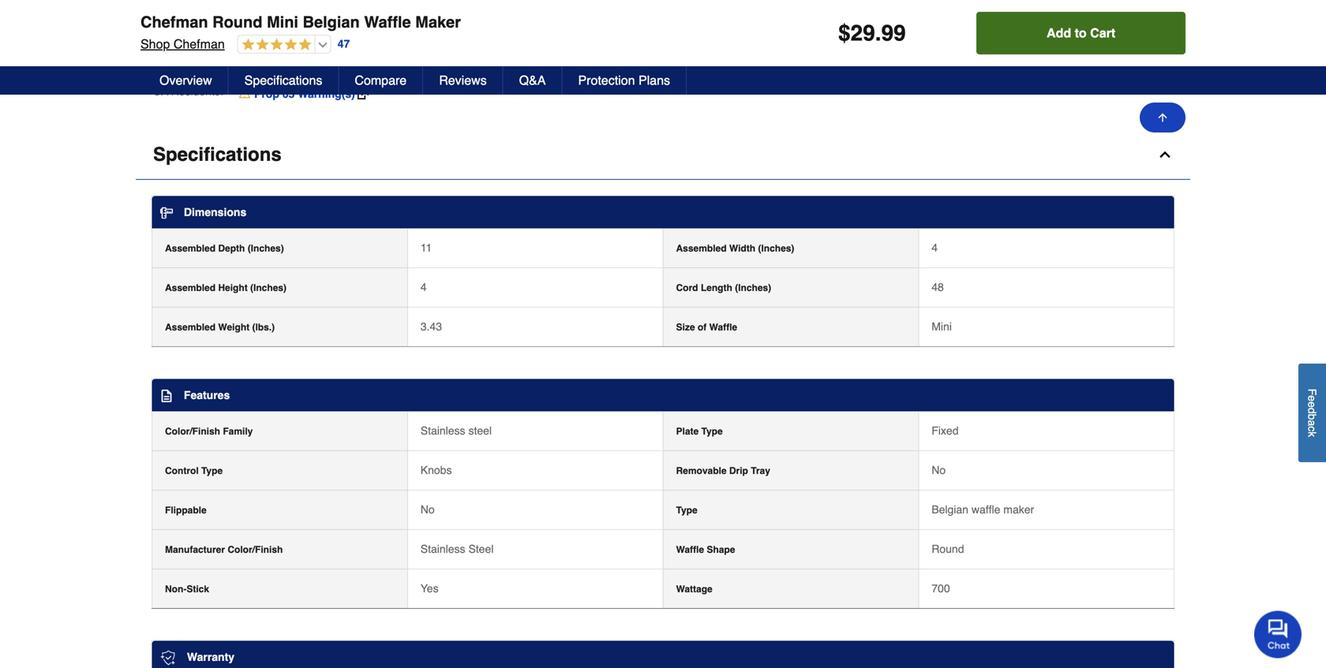 Task type: locate. For each thing, give the bounding box(es) containing it.
add to cart
[[1047, 26, 1115, 40]]

size
[[676, 322, 695, 333]]

a inside 7 shade settings: choose from 7 different shade settings to cook your waffles exactly how you like them. endless recipe options: with the chefman anti-overflow waffle maker, there are unlimited options of recipes to create a delicious breakfast, lunch or even dinner! create classic waffles, chocolate, buttermilk, banana nut, oatmeal, chocolate chip, pizza, cinnamon roll, and so much more!
[[212, 36, 218, 49]]

type for plate type
[[701, 426, 723, 437]]

2 horizontal spatial to
[[1075, 26, 1087, 40]]

(inches) right height
[[250, 282, 287, 293]]

buttermilk,
[[591, 36, 642, 49]]

1 vertical spatial mini
[[932, 320, 952, 333]]

assembled left height
[[165, 282, 216, 293]]

plans
[[639, 73, 670, 88]]

1 vertical spatial no
[[421, 503, 435, 516]]

1 vertical spatial stainless
[[421, 543, 465, 556]]

family
[[223, 426, 253, 437]]

stainless left steel
[[421, 543, 465, 556]]

roll,
[[371, 52, 389, 65]]

0 horizontal spatial color/finish
[[165, 426, 220, 437]]

cord length (inches)
[[676, 282, 771, 293]]

2 7 from the left
[[344, 5, 350, 18]]

manufacturer
[[165, 544, 225, 556]]

type right the plate
[[701, 426, 723, 437]]

1 horizontal spatial belgian
[[932, 503, 968, 516]]

shade
[[175, 5, 213, 18]]

1 horizontal spatial round
[[932, 543, 964, 556]]

0 horizontal spatial type
[[201, 466, 223, 477]]

3.43
[[421, 320, 442, 333]]

ca residents:
[[153, 85, 223, 98]]

stainless steel
[[421, 425, 492, 437]]

assembled left the depth
[[165, 243, 216, 254]]

control
[[165, 466, 199, 477]]

color/finish down features
[[165, 426, 220, 437]]

waffles,
[[497, 36, 535, 49]]

(inches) right the depth
[[248, 243, 284, 254]]

warranty
[[187, 651, 234, 664]]

0 vertical spatial specifications button
[[229, 66, 339, 95]]

assembled left "weight"
[[165, 322, 216, 333]]

belgian left waffle
[[932, 503, 968, 516]]

assembled for 3.43
[[165, 322, 216, 333]]

pizza,
[[288, 52, 317, 65]]

(lbs.)
[[252, 322, 275, 333]]

round up the delicious
[[212, 13, 262, 31]]

specifications button
[[229, 66, 339, 95], [136, 130, 1190, 180]]

even
[[361, 36, 385, 49]]

to inside 'button'
[[1075, 26, 1087, 40]]

2 vertical spatial type
[[676, 505, 697, 516]]

specifications button down 'plans'
[[136, 130, 1190, 180]]

ca
[[153, 85, 168, 98]]

a up k
[[1306, 420, 1319, 427]]

shop chefman
[[141, 37, 225, 51]]

removable
[[676, 466, 727, 477]]

e up the d
[[1306, 396, 1319, 402]]

of
[[684, 21, 694, 34], [698, 322, 707, 333]]

waffle shape
[[676, 544, 735, 556]]

link icon image
[[357, 88, 368, 99]]

control type
[[165, 466, 223, 477]]

1 stainless from the top
[[421, 425, 465, 437]]

specifications up "dimensions"
[[153, 144, 282, 165]]

0 vertical spatial stainless
[[421, 425, 465, 437]]

overview
[[159, 73, 212, 88]]

of inside 7 shade settings: choose from 7 different shade settings to cook your waffles exactly how you like them. endless recipe options: with the chefman anti-overflow waffle maker, there are unlimited options of recipes to create a delicious breakfast, lunch or even dinner! create classic waffles, chocolate, buttermilk, banana nut, oatmeal, chocolate chip, pizza, cinnamon roll, and so much more!
[[684, 21, 694, 34]]

settings
[[429, 5, 467, 18]]

mini up breakfast,
[[267, 13, 298, 31]]

like
[[653, 5, 669, 18]]

7 shade settings: choose from 7 different shade settings to cook your waffles exactly how you like them. endless recipe options: with the chefman anti-overflow waffle maker, there are unlimited options of recipes to create a delicious breakfast, lunch or even dinner! create classic waffles, chocolate, buttermilk, banana nut, oatmeal, chocolate chip, pizza, cinnamon roll, and so much more!
[[166, 5, 732, 65]]

0 vertical spatial of
[[684, 21, 694, 34]]

delicious
[[221, 36, 264, 49]]

(inches) right length
[[735, 282, 771, 293]]

2 horizontal spatial type
[[701, 426, 723, 437]]

specifications button down chip,
[[229, 66, 339, 95]]

maker
[[415, 13, 461, 31]]

width
[[729, 243, 755, 254]]

compare button
[[339, 66, 423, 95]]

1 horizontal spatial mini
[[932, 320, 952, 333]]

1 vertical spatial of
[[698, 322, 707, 333]]

protection plans
[[578, 73, 670, 88]]

1 horizontal spatial color/finish
[[228, 544, 283, 556]]

chefman round mini belgian waffle maker
[[141, 13, 461, 31]]

nut,
[[685, 36, 704, 49]]

(inches) for assembled depth (inches)
[[248, 243, 284, 254]]

type for control type
[[201, 466, 223, 477]]

0 vertical spatial no
[[932, 464, 946, 477]]

color/finish
[[165, 426, 220, 437], [228, 544, 283, 556]]

7 left 'shade' at the top left of page
[[166, 5, 172, 18]]

1 horizontal spatial a
[[1306, 420, 1319, 427]]

no down knobs
[[421, 503, 435, 516]]

(inches) right width
[[758, 243, 794, 254]]

waffle down cook
[[481, 21, 512, 34]]

chefman
[[141, 13, 208, 31], [364, 21, 409, 34], [174, 37, 225, 51]]

a right create
[[212, 36, 218, 49]]

chefman up 'even'
[[364, 21, 409, 34]]

round up 700
[[932, 543, 964, 556]]

there
[[551, 21, 576, 34]]

dimensions image
[[160, 207, 173, 220]]

waffle inside 7 shade settings: choose from 7 different shade settings to cook your waffles exactly how you like them. endless recipe options: with the chefman anti-overflow waffle maker, there are unlimited options of recipes to create a delicious breakfast, lunch or even dinner! create classic waffles, chocolate, buttermilk, banana nut, oatmeal, chocolate chip, pizza, cinnamon roll, and so much more!
[[481, 21, 512, 34]]

choose
[[278, 5, 316, 18]]

1 vertical spatial a
[[1306, 420, 1319, 427]]

features
[[184, 389, 230, 402]]

specifications
[[244, 73, 322, 88], [153, 144, 282, 165]]

to up oatmeal,
[[166, 36, 175, 49]]

48
[[932, 281, 944, 293]]

warning image
[[239, 87, 250, 99]]

1 horizontal spatial 4
[[932, 241, 938, 254]]

1 horizontal spatial 7
[[344, 5, 350, 18]]

0 horizontal spatial belgian
[[303, 13, 360, 31]]

0 horizontal spatial to
[[166, 36, 175, 49]]

protection plans button
[[562, 66, 687, 95]]

0 vertical spatial a
[[212, 36, 218, 49]]

29
[[851, 21, 875, 46]]

dimensions
[[184, 206, 246, 218]]

stainless left "steel"
[[421, 425, 465, 437]]

0 vertical spatial type
[[701, 426, 723, 437]]

no
[[932, 464, 946, 477], [421, 503, 435, 516]]

endless
[[166, 21, 217, 34]]

waffles
[[533, 5, 568, 18]]

reviews button
[[423, 66, 503, 95]]

type right control
[[201, 466, 223, 477]]

0 horizontal spatial no
[[421, 503, 435, 516]]

4 up 48
[[932, 241, 938, 254]]

d
[[1306, 408, 1319, 414]]

0 horizontal spatial mini
[[267, 13, 298, 31]]

to left cook
[[470, 5, 479, 18]]

protection
[[578, 73, 635, 88]]

of down the them.
[[684, 21, 694, 34]]

settings:
[[216, 5, 274, 18]]

assembled for 4
[[165, 282, 216, 293]]

to right add
[[1075, 26, 1087, 40]]

notes image
[[160, 390, 173, 403]]

(inches) for assembled width (inches)
[[758, 243, 794, 254]]

residents:
[[171, 85, 223, 98]]

assembled depth (inches)
[[165, 243, 284, 254]]

type down removable
[[676, 505, 697, 516]]

1 vertical spatial type
[[201, 466, 223, 477]]

stainless
[[421, 425, 465, 437], [421, 543, 465, 556]]

oatmeal,
[[166, 52, 208, 65]]

e
[[1306, 396, 1319, 402], [1306, 402, 1319, 408]]

recipe
[[220, 21, 262, 34]]

a inside button
[[1306, 420, 1319, 427]]

1 vertical spatial 4
[[421, 281, 427, 293]]

e up b
[[1306, 402, 1319, 408]]

0 horizontal spatial 7
[[166, 5, 172, 18]]

2 stainless from the top
[[421, 543, 465, 556]]

0 horizontal spatial 4
[[421, 281, 427, 293]]

mini down 48
[[932, 320, 952, 333]]

a
[[212, 36, 218, 49], [1306, 420, 1319, 427]]

(inches) for cord length (inches)
[[735, 282, 771, 293]]

color/finish family
[[165, 426, 253, 437]]

different
[[353, 5, 393, 18]]

specifications down chip,
[[244, 73, 322, 88]]

0 vertical spatial mini
[[267, 13, 298, 31]]

no down the fixed
[[932, 464, 946, 477]]

0 horizontal spatial a
[[212, 36, 218, 49]]

0 horizontal spatial round
[[212, 13, 262, 31]]

to
[[470, 5, 479, 18], [1075, 26, 1087, 40], [166, 36, 175, 49]]

removable drip tray
[[676, 466, 770, 477]]

overview button
[[144, 66, 229, 95]]

belgian up lunch
[[303, 13, 360, 31]]

cinnamon
[[320, 52, 368, 65]]

4 down 11
[[421, 281, 427, 293]]

the
[[346, 21, 361, 34]]

color/finish right manufacturer
[[228, 544, 283, 556]]

7 up the
[[344, 5, 350, 18]]

1 vertical spatial color/finish
[[228, 544, 283, 556]]

1 vertical spatial belgian
[[932, 503, 968, 516]]

of right size
[[698, 322, 707, 333]]

lunch
[[319, 36, 345, 49]]

q&a button
[[503, 66, 562, 95]]

0 horizontal spatial of
[[684, 21, 694, 34]]



Task type: describe. For each thing, give the bounding box(es) containing it.
1 7 from the left
[[166, 5, 172, 18]]

stainless steel
[[421, 543, 494, 556]]

700
[[932, 582, 950, 595]]

belgian waffle maker
[[932, 503, 1034, 516]]

k
[[1306, 432, 1319, 438]]

waffle
[[972, 503, 1000, 516]]

you
[[632, 5, 650, 18]]

c
[[1306, 427, 1319, 432]]

plate type
[[676, 426, 723, 437]]

more!
[[458, 52, 486, 65]]

stainless for stainless steel
[[421, 425, 465, 437]]

prop 65 warning(s)
[[254, 87, 355, 100]]

f
[[1306, 389, 1319, 396]]

options
[[646, 21, 681, 34]]

99
[[881, 21, 906, 46]]

chat invite button image
[[1254, 611, 1302, 659]]

1 horizontal spatial to
[[470, 5, 479, 18]]

1 horizontal spatial no
[[932, 464, 946, 477]]

wattage
[[676, 584, 713, 595]]

banana
[[645, 36, 682, 49]]

drip
[[729, 466, 748, 477]]

0 vertical spatial belgian
[[303, 13, 360, 31]]

4.8 stars image
[[238, 38, 312, 52]]

arrow up image
[[1156, 111, 1169, 124]]

create
[[178, 36, 209, 49]]

assembled left width
[[676, 243, 727, 254]]

chefman inside 7 shade settings: choose from 7 different shade settings to cook your waffles exactly how you like them. endless recipe options: with the chefman anti-overflow waffle maker, there are unlimited options of recipes to create a delicious breakfast, lunch or even dinner! create classic waffles, chocolate, buttermilk, banana nut, oatmeal, chocolate chip, pizza, cinnamon roll, and so much more!
[[364, 21, 409, 34]]

65
[[282, 87, 295, 100]]

chefman up shop chefman
[[141, 13, 208, 31]]

waffle up 'even'
[[364, 13, 411, 31]]

exactly
[[571, 5, 605, 18]]

chocolate
[[211, 52, 259, 65]]

add
[[1047, 26, 1071, 40]]

length
[[701, 282, 732, 293]]

non-
[[165, 584, 187, 595]]

1 vertical spatial specifications
[[153, 144, 282, 165]]

cart
[[1090, 26, 1115, 40]]

stick
[[187, 584, 209, 595]]

1 horizontal spatial of
[[698, 322, 707, 333]]

0 vertical spatial specifications
[[244, 73, 322, 88]]

assembled width (inches)
[[676, 243, 794, 254]]

create
[[425, 36, 458, 49]]

dinner!
[[388, 36, 422, 49]]

and
[[392, 52, 410, 65]]

them.
[[672, 5, 700, 18]]

compare
[[355, 73, 407, 88]]

q&a
[[519, 73, 546, 88]]

$ 29 . 99
[[838, 21, 906, 46]]

warning(s)
[[298, 87, 355, 100]]

11
[[421, 241, 432, 254]]

manufacturer color/finish
[[165, 544, 283, 556]]

f e e d b a c k
[[1306, 389, 1319, 438]]

from
[[319, 5, 341, 18]]

0 vertical spatial color/finish
[[165, 426, 220, 437]]

0 vertical spatial 4
[[932, 241, 938, 254]]

stainless for stainless steel
[[421, 543, 465, 556]]

flippable
[[165, 505, 207, 516]]

options:
[[265, 21, 317, 34]]

waffle right size
[[709, 322, 737, 333]]

0 vertical spatial round
[[212, 13, 262, 31]]

prop 65 warning(s) link
[[239, 86, 368, 102]]

much
[[428, 52, 455, 65]]

2 e from the top
[[1306, 402, 1319, 408]]

1 vertical spatial specifications button
[[136, 130, 1190, 180]]

non-stick
[[165, 584, 209, 595]]

with
[[321, 21, 343, 34]]

maker
[[1003, 503, 1034, 516]]

assembled for 11
[[165, 243, 216, 254]]

chocolate,
[[538, 36, 588, 49]]

(inches) for assembled height (inches)
[[250, 282, 287, 293]]

waffle left shape
[[676, 544, 704, 556]]

breakfast,
[[267, 36, 316, 49]]

assembled height (inches)
[[165, 282, 287, 293]]

cord
[[676, 282, 698, 293]]

1 horizontal spatial type
[[676, 505, 697, 516]]

cook
[[482, 5, 506, 18]]

shade
[[396, 5, 426, 18]]

steel
[[468, 425, 492, 437]]

are
[[579, 21, 595, 34]]

plate
[[676, 426, 699, 437]]

add to cart button
[[977, 12, 1186, 54]]

fixed
[[932, 425, 959, 437]]

overflow
[[434, 21, 478, 34]]

chefman down endless
[[174, 37, 225, 51]]

or
[[348, 36, 358, 49]]

prop
[[254, 87, 279, 100]]

knobs
[[421, 464, 452, 477]]

anti-
[[412, 21, 434, 34]]

chevron up image
[[1157, 147, 1173, 162]]

your
[[509, 5, 530, 18]]

1 e from the top
[[1306, 396, 1319, 402]]

47
[[338, 38, 350, 50]]

weight
[[218, 322, 250, 333]]

chip,
[[262, 52, 285, 65]]

classic
[[461, 36, 494, 49]]

so
[[413, 52, 425, 65]]

unlimited
[[598, 21, 643, 34]]

tray
[[751, 466, 770, 477]]

1 vertical spatial round
[[932, 543, 964, 556]]



Task type: vqa. For each thing, say whether or not it's contained in the screenshot.


